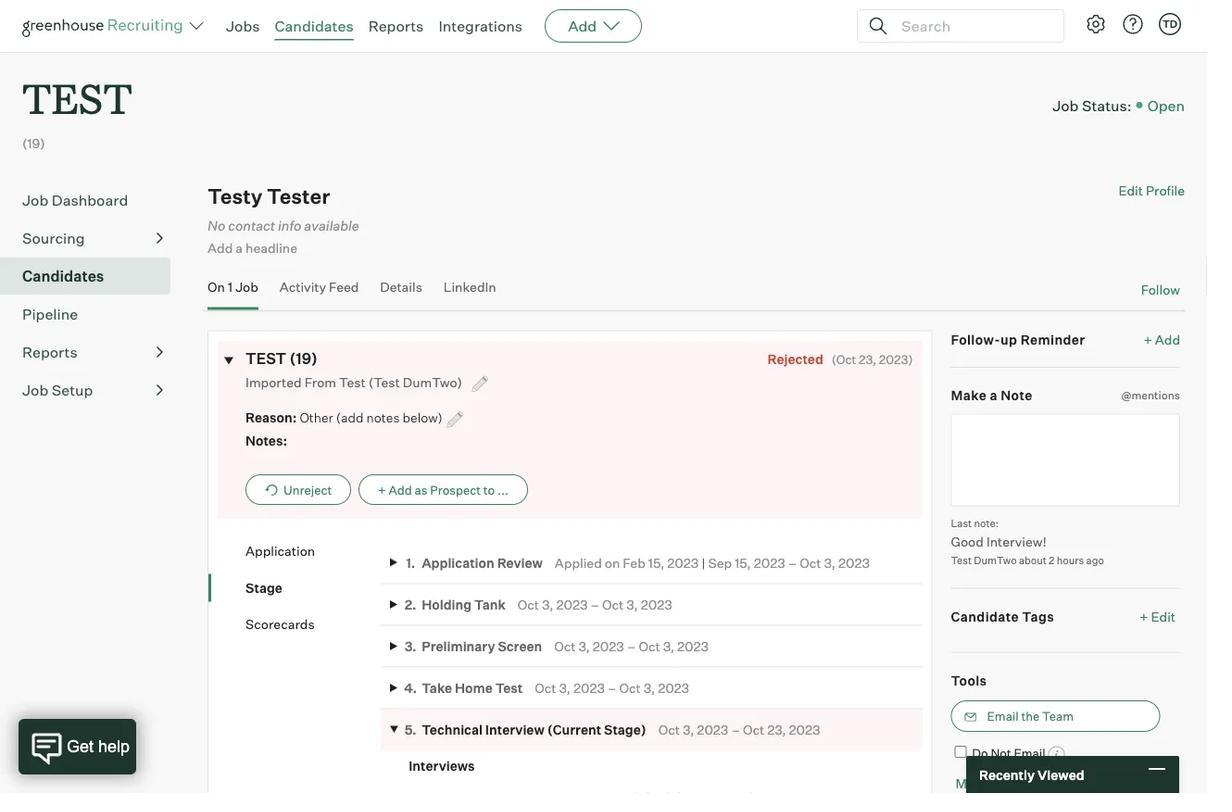 Task type: vqa. For each thing, say whether or not it's contained in the screenshot.
the middle "*"
no



Task type: describe. For each thing, give the bounding box(es) containing it.
0 horizontal spatial 23,
[[767, 722, 786, 738]]

feed
[[329, 279, 359, 295]]

details link
[[380, 279, 422, 306]]

follow
[[1141, 282, 1181, 298]]

testy tester no contact info available add a headline
[[208, 184, 359, 256]]

technical
[[422, 722, 483, 738]]

(oct
[[832, 351, 856, 366]]

+ add as prospect to ...
[[378, 482, 509, 497]]

configure image
[[1085, 13, 1107, 35]]

last
[[951, 517, 972, 529]]

email inside button
[[987, 709, 1019, 724]]

activity
[[280, 279, 326, 295]]

unreject button
[[246, 474, 351, 505]]

stage
[[246, 579, 282, 596]]

note:
[[974, 517, 999, 529]]

reason: other (add notes below)
[[246, 409, 443, 426]]

2 15, from the left
[[735, 554, 751, 571]]

2
[[1049, 554, 1055, 566]]

on 1 job link
[[208, 279, 258, 306]]

add inside + add as prospect to ... button
[[389, 482, 412, 497]]

the
[[1022, 709, 1040, 724]]

0 vertical spatial reports
[[368, 17, 424, 35]]

headline
[[246, 240, 297, 256]]

rejected (oct 23, 2023)
[[768, 351, 913, 367]]

1 vertical spatial email
[[1014, 746, 1046, 761]]

on 1 job
[[208, 279, 258, 295]]

add inside "+ add" link
[[1155, 331, 1181, 347]]

hours
[[1057, 554, 1084, 566]]

(current
[[547, 722, 601, 738]]

testy
[[208, 184, 263, 209]]

rejected
[[768, 351, 824, 367]]

jobs
[[226, 17, 260, 35]]

job dashboard link
[[22, 189, 163, 211]]

Do Not Email checkbox
[[955, 746, 967, 758]]

@mentions link
[[1122, 386, 1181, 404]]

activity feed
[[280, 279, 359, 295]]

application link
[[246, 542, 381, 560]]

follow-
[[951, 331, 1001, 347]]

jobs link
[[226, 17, 260, 35]]

0 horizontal spatial reports link
[[22, 341, 163, 363]]

0 horizontal spatial edit
[[1119, 183, 1143, 199]]

feb
[[623, 554, 646, 571]]

+ add link
[[1144, 330, 1181, 348]]

candidate
[[951, 608, 1019, 624]]

unreject
[[284, 482, 332, 497]]

test for test (19)
[[246, 349, 286, 368]]

scorecards link
[[246, 615, 381, 633]]

stage link
[[246, 578, 381, 597]]

job status:
[[1053, 96, 1132, 114]]

1 horizontal spatial candidates link
[[275, 17, 354, 35]]

dumtwo)
[[403, 374, 462, 390]]

oct 3, 2023 – oct 23, 2023
[[659, 722, 821, 738]]

edit inside + edit link
[[1151, 608, 1176, 624]]

td
[[1163, 18, 1178, 30]]

+ add as prospect to ... button
[[359, 474, 528, 505]]

candidate tags
[[951, 608, 1055, 624]]

add inside testy tester no contact info available add a headline
[[208, 240, 233, 256]]

test inside 'last note: good interview! test dumtwo               about 2 hours               ago'
[[951, 554, 972, 566]]

tags
[[1022, 608, 1055, 624]]

(add
[[336, 409, 364, 426]]

tools
[[951, 672, 987, 688]]

on
[[605, 554, 620, 571]]

applied
[[555, 554, 602, 571]]

1.
[[406, 554, 415, 571]]

1 horizontal spatial (19)
[[289, 349, 318, 368]]

review
[[497, 554, 543, 571]]

below)
[[403, 409, 443, 426]]

2.
[[405, 596, 417, 613]]

dumtwo
[[974, 554, 1017, 566]]

merge
[[956, 775, 995, 791]]

prospect
[[430, 482, 481, 497]]

from
[[305, 374, 336, 390]]

test link
[[22, 52, 132, 129]]

interviews
[[409, 758, 475, 774]]

not
[[991, 746, 1012, 761]]

follow-up reminder
[[951, 331, 1086, 347]]

job right 1
[[235, 279, 258, 295]]

|
[[702, 554, 706, 571]]

dashboard
[[52, 191, 128, 210]]

3.
[[405, 638, 417, 654]]

a inside testy tester no contact info available add a headline
[[236, 240, 243, 256]]

job for job setup
[[22, 381, 48, 400]]

on
[[208, 279, 225, 295]]

sep
[[708, 554, 732, 571]]

email the team button
[[951, 700, 1161, 732]]

greenhouse recruiting image
[[22, 15, 189, 37]]

0 horizontal spatial application
[[246, 543, 315, 559]]

viewed
[[1038, 767, 1085, 783]]

integrations link
[[439, 17, 523, 35]]

1. application review applied on  feb 15, 2023 | sep 15, 2023 – oct 3, 2023
[[406, 554, 870, 571]]

integrations
[[439, 17, 523, 35]]

+ add
[[1144, 331, 1181, 347]]

+ for + add
[[1144, 331, 1153, 347]]

scorecards
[[246, 616, 315, 632]]

pipeline
[[22, 305, 78, 324]]

edit profile link
[[1119, 183, 1185, 199]]



Task type: locate. For each thing, give the bounding box(es) containing it.
test left the (test
[[339, 374, 366, 390]]

test for test
[[22, 70, 132, 125]]

test right "home" in the bottom left of the page
[[495, 680, 523, 696]]

preliminary
[[422, 638, 495, 654]]

job setup
[[22, 381, 93, 400]]

candidate
[[1023, 775, 1083, 791]]

do not email
[[972, 746, 1046, 761]]

tester
[[267, 184, 330, 209]]

linkedin
[[444, 279, 496, 295]]

home
[[455, 680, 493, 696]]

test down greenhouse recruiting image
[[22, 70, 132, 125]]

status:
[[1082, 96, 1132, 114]]

a down contact at the top left
[[236, 240, 243, 256]]

candidates link up pipeline link
[[22, 265, 163, 287]]

1 horizontal spatial a
[[990, 387, 998, 403]]

candidates down sourcing
[[22, 267, 104, 286]]

linkedin link
[[444, 279, 496, 306]]

this
[[998, 775, 1020, 791]]

reports link up job setup link
[[22, 341, 163, 363]]

2023
[[667, 554, 699, 571], [754, 554, 785, 571], [838, 554, 870, 571], [556, 596, 588, 613], [641, 596, 672, 613], [593, 638, 624, 654], [677, 638, 709, 654], [573, 680, 605, 696], [658, 680, 690, 696], [697, 722, 729, 738], [789, 722, 821, 738]]

23, inside rejected (oct 23, 2023)
[[859, 351, 877, 366]]

+ inside "+ add" link
[[1144, 331, 1153, 347]]

reports link left integrations link on the top left of the page
[[368, 17, 424, 35]]

contact
[[228, 217, 275, 234]]

1 vertical spatial 23,
[[767, 722, 786, 738]]

profile
[[1146, 183, 1185, 199]]

add
[[568, 17, 597, 35], [208, 240, 233, 256], [1155, 331, 1181, 347], [389, 482, 412, 497]]

make
[[951, 387, 987, 403]]

+ for + add as prospect to ...
[[378, 482, 386, 497]]

1 vertical spatial reports link
[[22, 341, 163, 363]]

4.
[[404, 680, 417, 696]]

0 horizontal spatial test
[[22, 70, 132, 125]]

0 vertical spatial (19)
[[22, 135, 45, 152]]

take
[[422, 680, 452, 696]]

job for job dashboard
[[22, 191, 48, 210]]

reports left integrations link on the top left of the page
[[368, 17, 424, 35]]

candidates inside candidates "link"
[[22, 267, 104, 286]]

1 horizontal spatial candidates
[[275, 17, 354, 35]]

email up 'recently viewed'
[[1014, 746, 1046, 761]]

@mentions
[[1122, 388, 1181, 402]]

imported from test (test dumtwo)
[[246, 374, 465, 390]]

candidates right the jobs
[[275, 17, 354, 35]]

holding
[[422, 596, 472, 613]]

job for job status:
[[1053, 96, 1079, 114]]

0 vertical spatial +
[[1144, 331, 1153, 347]]

2 horizontal spatial test
[[951, 554, 972, 566]]

details
[[380, 279, 422, 295]]

2 vertical spatial +
[[1140, 608, 1149, 624]]

15, right feb
[[648, 554, 665, 571]]

job up sourcing
[[22, 191, 48, 210]]

1 horizontal spatial reports
[[368, 17, 424, 35]]

imported
[[246, 374, 302, 390]]

0 vertical spatial email
[[987, 709, 1019, 724]]

1 vertical spatial test
[[246, 349, 286, 368]]

0 horizontal spatial candidates
[[22, 267, 104, 286]]

a left the note
[[990, 387, 998, 403]]

1 15, from the left
[[648, 554, 665, 571]]

oct
[[800, 554, 821, 571], [518, 596, 539, 613], [602, 596, 624, 613], [554, 638, 576, 654], [639, 638, 660, 654], [535, 680, 556, 696], [619, 680, 641, 696], [659, 722, 680, 738], [743, 722, 765, 738]]

job
[[1053, 96, 1079, 114], [22, 191, 48, 210], [235, 279, 258, 295], [22, 381, 48, 400]]

recently viewed
[[979, 767, 1085, 783]]

1 vertical spatial candidates
[[22, 267, 104, 286]]

ago
[[1087, 554, 1104, 566]]

job left status:
[[1053, 96, 1079, 114]]

+ edit
[[1140, 608, 1176, 624]]

1 vertical spatial edit
[[1151, 608, 1176, 624]]

candidates link right the jobs
[[275, 17, 354, 35]]

test
[[339, 374, 366, 390], [951, 554, 972, 566], [495, 680, 523, 696]]

to
[[484, 482, 495, 497]]

Search text field
[[897, 13, 1047, 39]]

0 vertical spatial a
[[236, 240, 243, 256]]

no
[[208, 217, 225, 234]]

0 horizontal spatial test
[[339, 374, 366, 390]]

1 horizontal spatial application
[[422, 554, 495, 571]]

merge this candidate link
[[956, 775, 1083, 791]]

sourcing
[[22, 229, 85, 248]]

reports down pipeline
[[22, 343, 78, 362]]

td button
[[1159, 13, 1181, 35]]

0 vertical spatial edit
[[1119, 183, 1143, 199]]

test
[[22, 70, 132, 125], [246, 349, 286, 368]]

1 horizontal spatial test
[[246, 349, 286, 368]]

notes
[[367, 409, 400, 426]]

2 vertical spatial test
[[495, 680, 523, 696]]

other
[[300, 409, 333, 426]]

1 vertical spatial (19)
[[289, 349, 318, 368]]

1 horizontal spatial 15,
[[735, 554, 751, 571]]

2. holding tank oct 3, 2023 – oct 3, 2023
[[405, 596, 672, 613]]

1 vertical spatial test
[[951, 554, 972, 566]]

job left "setup" on the left of page
[[22, 381, 48, 400]]

interview!
[[987, 533, 1047, 549]]

last note: good interview! test dumtwo               about 2 hours               ago
[[951, 517, 1104, 566]]

1 vertical spatial reports
[[22, 343, 78, 362]]

0 vertical spatial test
[[22, 70, 132, 125]]

td button
[[1155, 9, 1185, 39]]

application up stage
[[246, 543, 315, 559]]

a
[[236, 240, 243, 256], [990, 387, 998, 403]]

application
[[246, 543, 315, 559], [422, 554, 495, 571]]

setup
[[52, 381, 93, 400]]

0 horizontal spatial a
[[236, 240, 243, 256]]

screen
[[498, 638, 542, 654]]

0 vertical spatial candidates
[[275, 17, 354, 35]]

email the team
[[987, 709, 1074, 724]]

0 horizontal spatial reports
[[22, 343, 78, 362]]

+ for + edit
[[1140, 608, 1149, 624]]

email left the
[[987, 709, 1019, 724]]

edit
[[1119, 183, 1143, 199], [1151, 608, 1176, 624]]

1 horizontal spatial 23,
[[859, 351, 877, 366]]

add button
[[545, 9, 642, 43]]

None text field
[[951, 414, 1181, 506]]

1 vertical spatial a
[[990, 387, 998, 403]]

test (19)
[[246, 349, 318, 368]]

2023)
[[879, 351, 913, 366]]

1 horizontal spatial edit
[[1151, 608, 1176, 624]]

notes:
[[246, 433, 287, 449]]

(19) up from
[[289, 349, 318, 368]]

test down good
[[951, 554, 972, 566]]

0 vertical spatial reports link
[[368, 17, 424, 35]]

1 vertical spatial candidates link
[[22, 265, 163, 287]]

15, right "sep"
[[735, 554, 751, 571]]

reason:
[[246, 409, 297, 426]]

1 horizontal spatial test
[[495, 680, 523, 696]]

5. technical interview (current stage)
[[405, 722, 647, 738]]

0 horizontal spatial (19)
[[22, 135, 45, 152]]

info
[[278, 217, 301, 234]]

follow link
[[1141, 281, 1181, 299]]

test up imported
[[246, 349, 286, 368]]

(19) down the test link
[[22, 135, 45, 152]]

+ inside + add as prospect to ... button
[[378, 482, 386, 497]]

0 vertical spatial candidates link
[[275, 17, 354, 35]]

open
[[1148, 96, 1185, 114]]

team
[[1042, 709, 1074, 724]]

...
[[498, 482, 509, 497]]

application up holding
[[422, 554, 495, 571]]

edit profile
[[1119, 183, 1185, 199]]

0 horizontal spatial candidates link
[[22, 265, 163, 287]]

make a note
[[951, 387, 1033, 403]]

tank
[[474, 596, 506, 613]]

up
[[1001, 331, 1018, 347]]

0 vertical spatial test
[[339, 374, 366, 390]]

+ inside + edit link
[[1140, 608, 1149, 624]]

(test
[[369, 374, 400, 390]]

0 horizontal spatial 15,
[[648, 554, 665, 571]]

as
[[415, 482, 428, 497]]

stage)
[[604, 722, 647, 738]]

1 horizontal spatial reports link
[[368, 17, 424, 35]]

add inside popup button
[[568, 17, 597, 35]]

3,
[[824, 554, 836, 571], [542, 596, 554, 613], [627, 596, 638, 613], [579, 638, 590, 654], [663, 638, 675, 654], [559, 680, 571, 696], [644, 680, 655, 696], [683, 722, 694, 738]]

1 vertical spatial +
[[378, 482, 386, 497]]

0 vertical spatial 23,
[[859, 351, 877, 366]]



